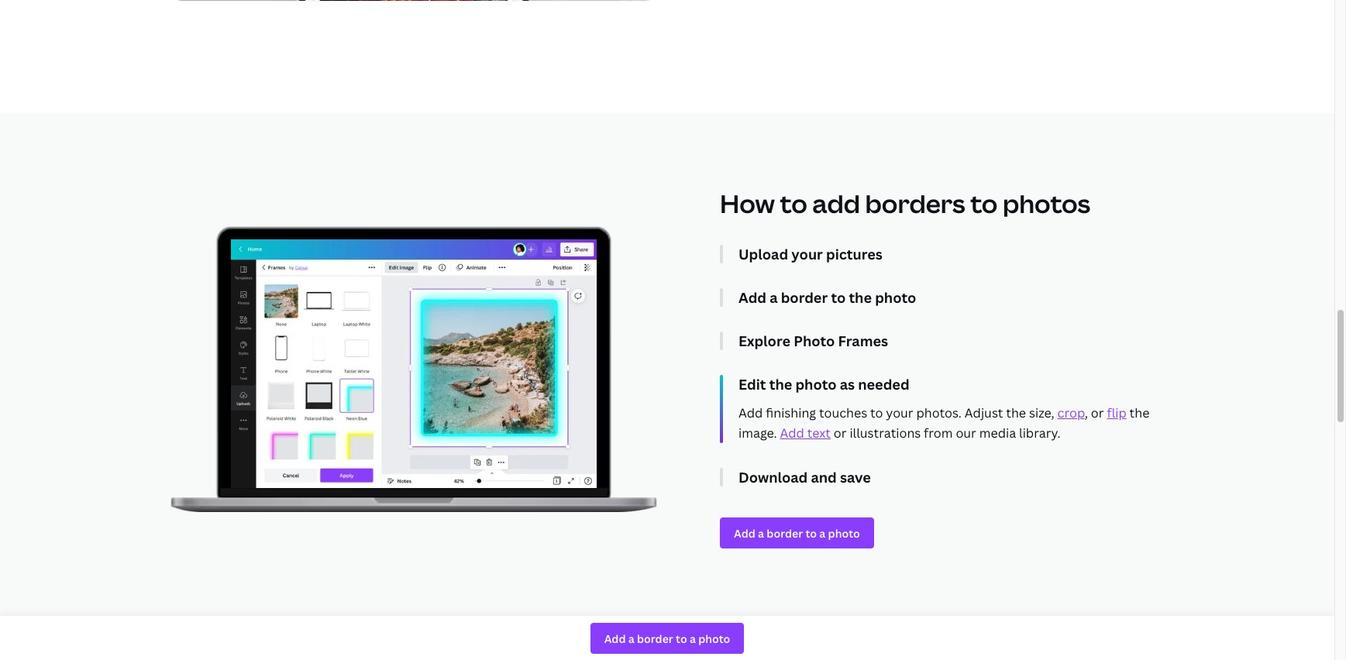 Task type: locate. For each thing, give the bounding box(es) containing it.
or down the touches
[[834, 425, 847, 442]]

your up border
[[792, 245, 823, 264]]

add left 'a'
[[739, 288, 767, 307]]

to left add
[[780, 187, 808, 220]]

0 vertical spatial add
[[739, 288, 767, 307]]

add a border to the photo
[[739, 288, 916, 307]]

1 vertical spatial or
[[834, 425, 847, 442]]

add down finishing
[[780, 425, 805, 442]]

and
[[811, 468, 837, 487]]

photo left as
[[796, 375, 837, 394]]

from
[[924, 425, 953, 442]]

photo
[[875, 288, 916, 307], [796, 375, 837, 394]]

0 vertical spatial or
[[1091, 405, 1104, 422]]

your up 'illustrations'
[[886, 405, 914, 422]]

photos.
[[917, 405, 962, 422]]

add text or illustrations from our media library.
[[780, 425, 1061, 442]]

touches
[[819, 405, 868, 422]]

to
[[780, 187, 808, 220], [971, 187, 998, 220], [831, 288, 846, 307], [871, 405, 883, 422]]

0 vertical spatial your
[[792, 245, 823, 264]]

a
[[770, 288, 778, 307]]

media
[[980, 425, 1016, 442]]

to up the upload your pictures 'dropdown button'
[[971, 187, 998, 220]]

photo up frames
[[875, 288, 916, 307]]

your
[[792, 245, 823, 264], [886, 405, 914, 422]]

borders
[[865, 187, 966, 220]]

edit
[[739, 375, 766, 394]]

or right ,
[[1091, 405, 1104, 422]]

1 horizontal spatial your
[[886, 405, 914, 422]]

or
[[1091, 405, 1104, 422], [834, 425, 847, 442]]

add a border to the photo button
[[739, 288, 1165, 307]]

finishing
[[766, 405, 816, 422]]

1 horizontal spatial or
[[1091, 405, 1104, 422]]

0 horizontal spatial photo
[[796, 375, 837, 394]]

upload your pictures button
[[739, 245, 1165, 264]]

the right flip
[[1130, 405, 1150, 422]]

photo
[[794, 332, 835, 350]]

add for add a border to the photo
[[739, 288, 767, 307]]

as
[[840, 375, 855, 394]]

1 horizontal spatial photo
[[875, 288, 916, 307]]

1 vertical spatial photo
[[796, 375, 837, 394]]

to right border
[[831, 288, 846, 307]]

the up frames
[[849, 288, 872, 307]]

2 vertical spatial add
[[780, 425, 805, 442]]

explore photo frames
[[739, 332, 888, 350]]

the
[[849, 288, 872, 307], [769, 375, 792, 394], [1006, 405, 1026, 422], [1130, 405, 1150, 422]]

the right "edit"
[[769, 375, 792, 394]]

edit the photo as needed button
[[739, 375, 1165, 394]]

explore
[[739, 332, 791, 350]]

pictures
[[826, 245, 883, 264]]

,
[[1085, 405, 1088, 422]]

adjust
[[965, 405, 1003, 422]]

add
[[813, 187, 860, 220]]

how to add borders to photos image
[[231, 239, 597, 488]]

library.
[[1019, 425, 1061, 442]]

add text link
[[780, 425, 831, 442]]

add up image.
[[739, 405, 763, 422]]

add
[[739, 288, 767, 307], [739, 405, 763, 422], [780, 425, 805, 442]]

download and save button
[[739, 468, 1165, 487]]

1 vertical spatial add
[[739, 405, 763, 422]]



Task type: vqa. For each thing, say whether or not it's contained in the screenshot.
Main "Menu Bar"
no



Task type: describe. For each thing, give the bounding box(es) containing it.
1 vertical spatial your
[[886, 405, 914, 422]]

add finishing touches to your photos. adjust the size, crop , or flip
[[739, 405, 1127, 422]]

explore photo frames button
[[739, 332, 1165, 350]]

photos
[[1003, 187, 1091, 220]]

our
[[956, 425, 977, 442]]

size,
[[1029, 405, 1055, 422]]

edit the photo as needed
[[739, 375, 910, 394]]

upload your pictures
[[739, 245, 883, 264]]

0 vertical spatial photo
[[875, 288, 916, 307]]

the inside the image.
[[1130, 405, 1150, 422]]

frames
[[838, 332, 888, 350]]

how to add borders to photos
[[720, 187, 1091, 220]]

image.
[[739, 425, 777, 442]]

0 horizontal spatial your
[[792, 245, 823, 264]]

needed
[[858, 375, 910, 394]]

flip link
[[1107, 405, 1127, 422]]

save
[[840, 468, 871, 487]]

flip
[[1107, 405, 1127, 422]]

illustrations
[[850, 425, 921, 442]]

add for add text or illustrations from our media library.
[[780, 425, 805, 442]]

text
[[808, 425, 831, 442]]

0 horizontal spatial or
[[834, 425, 847, 442]]

crop
[[1058, 405, 1085, 422]]

download and save
[[739, 468, 871, 487]]

the image.
[[739, 405, 1150, 442]]

how
[[720, 187, 775, 220]]

add for add finishing touches to your photos. adjust the size, crop , or flip
[[739, 405, 763, 422]]

download
[[739, 468, 808, 487]]

crop link
[[1058, 405, 1085, 422]]

to up 'illustrations'
[[871, 405, 883, 422]]

the left size,
[[1006, 405, 1026, 422]]

upload
[[739, 245, 788, 264]]

border
[[781, 288, 828, 307]]



